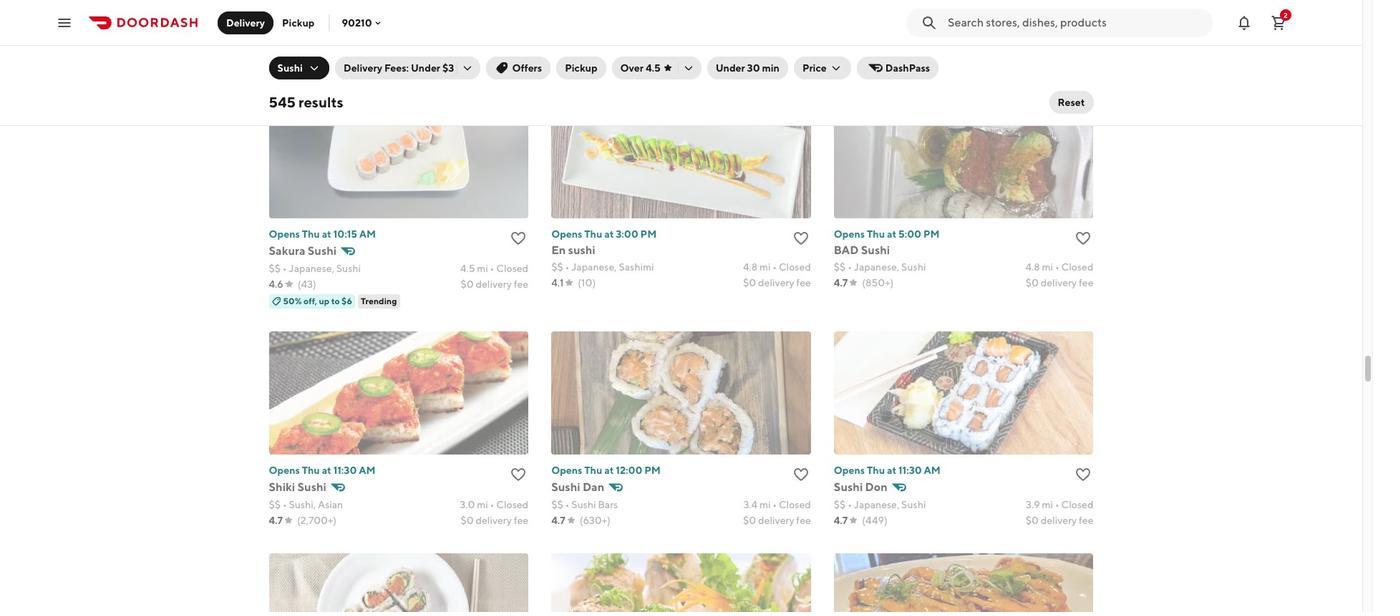 Task type: describe. For each thing, give the bounding box(es) containing it.
0 horizontal spatial pickup button
[[274, 11, 323, 34]]

at for shiki sushi
[[322, 465, 331, 476]]

4.8 for en sushi
[[743, 261, 758, 273]]

$$ for (2,700+)
[[269, 499, 281, 510]]

pickup for pickup button to the left
[[282, 17, 315, 28]]

the sushi house
[[834, 8, 922, 21]]

$​0 for (449)
[[1026, 515, 1039, 526]]

opens thu at 3:00 pm en sushi
[[552, 228, 657, 257]]

sushi
[[568, 243, 596, 257]]

3.1
[[1029, 26, 1040, 38]]

(630+)
[[580, 515, 611, 526]]

japanese, for opens thu at 3:00 pm
[[572, 261, 617, 273]]

4.1
[[552, 277, 564, 288]]

japanese, up (236)
[[289, 26, 334, 38]]

fee for (1,000+)
[[1079, 42, 1094, 53]]

opens inside opens thu at 3:00 pm en sushi
[[552, 228, 583, 240]]

am for shiki sushi
[[359, 465, 376, 476]]

delivery button
[[218, 11, 274, 34]]

at for sushi dan
[[605, 465, 614, 476]]

(850+)
[[862, 277, 894, 288]]

(326)
[[580, 42, 605, 53]]

3.0
[[460, 499, 475, 510]]

delivery for (630+)
[[758, 515, 795, 526]]

3.1 mi • closed
[[1029, 26, 1094, 38]]

fee for (10)
[[797, 277, 811, 288]]

3.0 mi • closed
[[460, 499, 529, 510]]

3.9
[[1026, 499, 1040, 510]]

offers button
[[487, 57, 551, 79]]

house
[[888, 8, 922, 21]]

pickup for bottom pickup button
[[565, 62, 598, 74]]

$​0 for (630+)
[[743, 515, 756, 526]]

$​0 delivery fee for (236)
[[461, 42, 529, 53]]

(10)
[[578, 277, 596, 288]]

dashpass
[[886, 62, 930, 74]]

11:30 for shiki sushi
[[333, 465, 357, 476]]

1 under from the left
[[411, 62, 440, 74]]

$$ • japanese, sushi up (236)
[[269, 26, 361, 38]]

30
[[747, 62, 760, 74]]

reset button
[[1050, 91, 1094, 114]]

$$ • sushi, asian for 3.0 mi • closed
[[269, 499, 343, 510]]

shiki
[[269, 480, 295, 494]]

over 4.5 button
[[612, 57, 702, 79]]

$​0 for (2,700+)
[[461, 515, 474, 526]]

delivery for (10)
[[758, 277, 795, 288]]

$$ down the sachi
[[269, 26, 281, 38]]

click to add this store to your saved list image for don
[[1075, 466, 1092, 483]]

4.7 down the bad
[[834, 277, 848, 288]]

opens for sushi don
[[834, 465, 865, 476]]

up for $6
[[319, 296, 330, 306]]

4.7 for sushi don
[[834, 515, 848, 526]]

min
[[762, 62, 780, 74]]

shiki sushi
[[269, 480, 327, 494]]

$$ • japanese, sushi for opens thu at 5:00 pm
[[834, 261, 926, 273]]

thu inside the opens thu at 5:00 pm bad sushi
[[867, 228, 885, 240]]

$$ • sushi bars
[[552, 499, 618, 510]]

$$ for (630+)
[[552, 499, 563, 510]]

4.4
[[552, 42, 566, 53]]

over 4.5
[[621, 62, 661, 74]]

sushi inside the opens thu at 5:00 pm bad sushi
[[861, 243, 890, 257]]

thu for shiki sushi
[[302, 465, 320, 476]]

opens thu at 10:15 am
[[269, 228, 376, 240]]

545 results
[[269, 94, 343, 110]]

(236)
[[297, 42, 322, 53]]

10:15
[[333, 228, 357, 240]]

mi for (630+)
[[760, 499, 771, 510]]

4.6
[[269, 278, 283, 290]]

mi for (43)
[[477, 263, 488, 274]]

bad
[[834, 243, 859, 257]]

3:00
[[616, 228, 639, 240]]

$$ • japanese, sashimi
[[552, 261, 654, 273]]

under 30 min
[[716, 62, 780, 74]]

delivery for (1,000+)
[[1041, 42, 1077, 53]]

$$ for (850+)
[[834, 261, 846, 273]]

(43)
[[298, 278, 316, 290]]

closed for (630+)
[[779, 499, 811, 510]]

click to add this store to your saved list image for opens thu at 5:00 pm
[[1075, 230, 1092, 247]]

3 items, open order cart image
[[1270, 14, 1288, 31]]

closed for (850+)
[[1062, 261, 1094, 273]]

under 30 min button
[[707, 57, 788, 79]]

3.4
[[744, 499, 758, 510]]

sakura
[[269, 244, 305, 258]]

closed for (10)
[[779, 261, 811, 273]]

mi for (850+)
[[1042, 261, 1054, 273]]

1 horizontal spatial 4.8
[[834, 42, 849, 53]]

mi for (2,700+)
[[477, 499, 488, 510]]

closed for (449)
[[1062, 499, 1094, 510]]

$3
[[443, 62, 454, 74]]

$​0 delivery fee for (449)
[[1026, 515, 1094, 526]]

sashimi
[[619, 261, 654, 273]]

fee for (449)
[[1079, 515, 1094, 526]]

$​0 delivery fee for (1,000+)
[[1026, 42, 1094, 53]]

mi for (10)
[[760, 261, 771, 273]]

$$ • japanese, sushi for opens thu at 10:15 am
[[269, 263, 361, 274]]

4.7 for sushi dan
[[552, 515, 566, 526]]

pm for bad sushi
[[924, 228, 940, 240]]

en
[[552, 243, 566, 257]]

fee for (236)
[[514, 42, 529, 53]]

at for sushi don
[[887, 465, 897, 476]]

$$ for (10)
[[552, 261, 563, 273]]

opens thu at 11:30 am for sushi don
[[834, 465, 941, 476]]

off, for 20%
[[586, 59, 599, 70]]

4.8 mi • closed for sushi
[[1026, 261, 1094, 273]]

opens thu at 5:00 pm bad sushi
[[834, 228, 940, 257]]

$​0 delivery fee for (630+)
[[743, 515, 811, 526]]



Task type: vqa. For each thing, say whether or not it's contained in the screenshot.
BARS
yes



Task type: locate. For each thing, give the bounding box(es) containing it.
click to add this store to your saved list image
[[510, 230, 527, 247], [793, 466, 810, 483], [1075, 466, 1092, 483]]

click to add this store to your saved list image for sushi
[[510, 230, 527, 247]]

0 horizontal spatial 4.8 mi • closed
[[743, 261, 811, 273]]

$​0 for (236)
[[461, 42, 474, 53]]

pickup button
[[274, 11, 323, 34], [557, 57, 606, 79]]

under left 30
[[716, 62, 745, 74]]

1 vertical spatial sushi,
[[289, 499, 316, 510]]

$$ for (449)
[[834, 499, 846, 510]]

4.8 mi • closed for sushi
[[743, 261, 811, 273]]

delivery for delivery
[[226, 17, 265, 28]]

1 horizontal spatial pickup button
[[557, 57, 606, 79]]

2 horizontal spatial 4.8
[[1026, 261, 1040, 273]]

asian down the "house"
[[883, 26, 908, 38]]

50%
[[283, 296, 302, 306]]

thu for sushi dan
[[585, 465, 603, 476]]

4.5 inside button
[[646, 62, 661, 74]]

$$ • japanese, sushi
[[269, 26, 361, 38], [834, 261, 926, 273], [269, 263, 361, 274], [834, 499, 926, 510]]

12:00
[[616, 465, 643, 476]]

1 horizontal spatial asian
[[883, 26, 908, 38]]

1 horizontal spatial $$ • sushi, asian
[[834, 26, 908, 38]]

0 horizontal spatial 4.8
[[743, 261, 758, 273]]

2
[[1284, 10, 1288, 19]]

at inside the opens thu at 5:00 pm bad sushi
[[887, 228, 897, 240]]

opens thu at 11:30 am
[[269, 465, 376, 476], [834, 465, 941, 476]]

0 horizontal spatial 11:30
[[333, 465, 357, 476]]

$$ down the bad
[[834, 261, 846, 273]]

4.7 for shiki sushi
[[269, 515, 283, 526]]

1 horizontal spatial delivery
[[344, 62, 382, 74]]

1 horizontal spatial 11:30
[[899, 465, 922, 476]]

2 11:30 from the left
[[899, 465, 922, 476]]

0 horizontal spatial delivery
[[226, 17, 265, 28]]

to for $6
[[331, 296, 340, 306]]

delivery for (236)
[[476, 42, 512, 53]]

$$ • japanese, sushi up (850+)
[[834, 261, 926, 273]]

545
[[269, 94, 296, 110]]

off,
[[586, 59, 599, 70], [304, 296, 317, 306]]

click to add this store to your saved list image for opens thu at 11:30 am
[[510, 466, 527, 483]]

price
[[803, 62, 827, 74]]

1 horizontal spatial under
[[716, 62, 745, 74]]

4.7 down "$$ • sushi bars"
[[552, 515, 566, 526]]

$$ • japanese, sushi up (449)
[[834, 499, 926, 510]]

am for sakura sushi
[[359, 228, 376, 240]]

thu up don
[[867, 465, 885, 476]]

up left $6
[[319, 296, 330, 306]]

opens for sushi dan
[[552, 465, 583, 476]]

$6
[[342, 296, 352, 306]]

thu
[[302, 228, 320, 240], [585, 228, 603, 240], [867, 228, 885, 240], [302, 465, 320, 476], [585, 465, 603, 476], [867, 465, 885, 476]]

4.8
[[834, 42, 849, 53], [743, 261, 758, 273], [1026, 261, 1040, 273]]

1 vertical spatial delivery
[[344, 62, 382, 74]]

closed for (43)
[[496, 263, 529, 274]]

thu up 'dan'
[[585, 465, 603, 476]]

under left $3
[[411, 62, 440, 74]]

sushi don
[[834, 480, 888, 494]]

mi for (449)
[[1042, 499, 1054, 510]]

$​0 delivery fee
[[461, 42, 529, 53], [743, 42, 811, 53], [1026, 42, 1094, 53], [743, 277, 811, 288], [1026, 277, 1094, 288], [461, 278, 529, 290], [461, 515, 529, 526], [743, 515, 811, 526], [1026, 515, 1094, 526]]

20% off, up to $5
[[566, 59, 635, 70]]

up for $5
[[601, 59, 612, 70]]

11:30 for sushi don
[[899, 465, 922, 476]]

1 horizontal spatial up
[[601, 59, 612, 70]]

under
[[411, 62, 440, 74], [716, 62, 745, 74]]

over
[[621, 62, 644, 74]]

sushi
[[300, 8, 329, 21], [857, 8, 886, 21], [336, 26, 361, 38], [278, 62, 303, 74], [861, 243, 890, 257], [308, 244, 337, 258], [902, 261, 926, 273], [336, 263, 361, 274], [298, 480, 327, 494], [552, 480, 581, 494], [834, 480, 863, 494], [572, 499, 596, 510], [902, 499, 926, 510]]

0 vertical spatial up
[[601, 59, 612, 70]]

1 vertical spatial up
[[319, 296, 330, 306]]

2 opens thu at 11:30 am from the left
[[834, 465, 941, 476]]

sushi,
[[854, 26, 881, 38], [289, 499, 316, 510]]

1 horizontal spatial off,
[[586, 59, 599, 70]]

1 11:30 from the left
[[333, 465, 357, 476]]

reset
[[1058, 97, 1085, 108]]

pm for en sushi
[[641, 228, 657, 240]]

closed
[[1062, 26, 1094, 38], [779, 261, 811, 273], [1062, 261, 1094, 273], [496, 263, 529, 274], [496, 499, 529, 510], [779, 499, 811, 510], [1062, 499, 1094, 510]]

0 vertical spatial sushi,
[[854, 26, 881, 38]]

(1,000+)
[[863, 42, 903, 53]]

$$ • japanese, sushi up (43) on the left top of page
[[269, 263, 361, 274]]

delivery fees: under $3
[[344, 62, 454, 74]]

asian up (2,700+)
[[318, 499, 343, 510]]

delivery for (850+)
[[1041, 277, 1077, 288]]

at for sakura sushi
[[322, 228, 331, 240]]

dashpass button
[[857, 57, 939, 79]]

0 horizontal spatial up
[[319, 296, 330, 306]]

fees:
[[385, 62, 409, 74]]

3.9 mi • closed
[[1026, 499, 1094, 510]]

click to add this store to your saved list image
[[1075, 0, 1092, 10], [793, 230, 810, 247], [1075, 230, 1092, 247], [510, 466, 527, 483]]

1 horizontal spatial to
[[614, 59, 622, 70]]

4.7 down the shiki
[[269, 515, 283, 526]]

90210 button
[[342, 17, 384, 28]]

1 vertical spatial to
[[331, 296, 340, 306]]

delivery inside button
[[226, 17, 265, 28]]

opens for sakura sushi
[[269, 228, 300, 240]]

0 horizontal spatial 4.5
[[460, 263, 475, 274]]

$​0 delivery fee for (10)
[[743, 277, 811, 288]]

opens for shiki sushi
[[269, 465, 300, 476]]

opens up en
[[552, 228, 583, 240]]

closed for (2,700+)
[[496, 499, 529, 510]]

price button
[[794, 57, 851, 79]]

0 horizontal spatial to
[[331, 296, 340, 306]]

japanese, up (850+)
[[854, 261, 900, 273]]

pm inside the opens thu at 5:00 pm bad sushi
[[924, 228, 940, 240]]

pm
[[641, 228, 657, 240], [924, 228, 940, 240], [645, 465, 661, 476]]

$​0 delivery fee for (43)
[[461, 278, 529, 290]]

at up shiki sushi on the bottom left
[[322, 465, 331, 476]]

(2,700+)
[[297, 515, 337, 526]]

0 vertical spatial $$ • sushi, asian
[[834, 26, 908, 38]]

at left the 3:00
[[605, 228, 614, 240]]

thu up the sakura sushi
[[302, 228, 320, 240]]

$$ down the
[[834, 26, 846, 38]]

sushi inside button
[[278, 62, 303, 74]]

4.8 for bad sushi
[[1026, 261, 1040, 273]]

fee for (630+)
[[797, 515, 811, 526]]

pm right 5:00
[[924, 228, 940, 240]]

at left 12:00
[[605, 465, 614, 476]]

1 horizontal spatial pickup
[[565, 62, 598, 74]]

$$ down sushi don
[[834, 499, 846, 510]]

pickup button up (236)
[[274, 11, 323, 34]]

1 vertical spatial 4.5
[[460, 263, 475, 274]]

0 vertical spatial to
[[614, 59, 622, 70]]

0 vertical spatial 4.5
[[646, 62, 661, 74]]

japanese, for opens thu at 11:30 am
[[854, 499, 900, 510]]

Store search: begin typing to search for stores available on DoorDash text field
[[948, 15, 1205, 30]]

1 horizontal spatial 4.8 mi • closed
[[1026, 261, 1094, 273]]

results
[[299, 94, 343, 110]]

opens
[[269, 228, 300, 240], [552, 228, 583, 240], [834, 228, 865, 240], [269, 465, 300, 476], [552, 465, 583, 476], [834, 465, 865, 476]]

$$
[[269, 26, 281, 38], [834, 26, 846, 38], [552, 261, 563, 273], [834, 261, 846, 273], [269, 263, 281, 274], [269, 499, 281, 510], [552, 499, 563, 510], [834, 499, 846, 510]]

up
[[601, 59, 612, 70], [319, 296, 330, 306]]

pickup up (236)
[[282, 17, 315, 28]]

$$ up 4.6
[[269, 263, 281, 274]]

delivery
[[226, 17, 265, 28], [344, 62, 382, 74]]

sushi button
[[269, 57, 329, 79]]

sushi, for 3.0 mi • closed
[[289, 499, 316, 510]]

asian for 3.0
[[318, 499, 343, 510]]

$​0 delivery fee for (850+)
[[1026, 277, 1094, 288]]

1 vertical spatial off,
[[304, 296, 317, 306]]

1 horizontal spatial click to add this store to your saved list image
[[793, 466, 810, 483]]

1 vertical spatial pickup button
[[557, 57, 606, 79]]

2 under from the left
[[716, 62, 745, 74]]

0 horizontal spatial off,
[[304, 296, 317, 306]]

0 vertical spatial delivery
[[226, 17, 265, 28]]

click to add this store to your saved list image for opens thu at 3:00 pm
[[793, 230, 810, 247]]

2 horizontal spatial click to add this store to your saved list image
[[1075, 466, 1092, 483]]

mi
[[1042, 26, 1054, 38], [760, 261, 771, 273], [1042, 261, 1054, 273], [477, 263, 488, 274], [477, 499, 488, 510], [760, 499, 771, 510], [1042, 499, 1054, 510]]

at up don
[[887, 465, 897, 476]]

japanese, for opens thu at 10:15 am
[[289, 263, 334, 274]]

click to add this store to your saved list image for dan
[[793, 466, 810, 483]]

pm inside opens thu at 3:00 pm en sushi
[[641, 228, 657, 240]]

pm right 12:00
[[645, 465, 661, 476]]

opens thu at 11:30 am up don
[[834, 465, 941, 476]]

1 vertical spatial asian
[[318, 499, 343, 510]]

opens up sushi dan
[[552, 465, 583, 476]]

to
[[614, 59, 622, 70], [331, 296, 340, 306]]

japanese, up (10)
[[572, 261, 617, 273]]

1 vertical spatial $$ • sushi, asian
[[269, 499, 343, 510]]

1 horizontal spatial 4.5
[[646, 62, 661, 74]]

$$ • sushi, asian
[[834, 26, 908, 38], [269, 499, 343, 510]]

to left $5
[[614, 59, 622, 70]]

fee for (326)
[[797, 42, 811, 53]]

thu inside opens thu at 3:00 pm en sushi
[[585, 228, 603, 240]]

2 4.8 mi • closed from the left
[[1026, 261, 1094, 273]]

japanese,
[[289, 26, 334, 38], [572, 261, 617, 273], [854, 261, 900, 273], [289, 263, 334, 274], [854, 499, 900, 510]]

off, down (326) on the top of page
[[586, 59, 599, 70]]

click to add this store to your saved list image up '4.5 mi • closed' at top left
[[510, 230, 527, 247]]

$​0 delivery fee for (326)
[[743, 42, 811, 53]]

2 button
[[1265, 8, 1293, 37]]

thu up shiki sushi on the bottom left
[[302, 465, 320, 476]]

sushi dan
[[552, 480, 605, 494]]

notification bell image
[[1236, 14, 1253, 31]]

(449)
[[862, 515, 888, 526]]

pickup down (326) on the top of page
[[565, 62, 598, 74]]

opens up the bad
[[834, 228, 865, 240]]

delivery for (326)
[[758, 42, 795, 53]]

fee for (2,700+)
[[514, 515, 529, 526]]

0 horizontal spatial sushi,
[[289, 499, 316, 510]]

•
[[283, 26, 287, 38], [848, 26, 852, 38], [1056, 26, 1060, 38], [565, 261, 570, 273], [773, 261, 777, 273], [848, 261, 852, 273], [1056, 261, 1060, 273], [283, 263, 287, 274], [490, 263, 494, 274], [283, 499, 287, 510], [490, 499, 494, 510], [565, 499, 570, 510], [773, 499, 777, 510], [848, 499, 852, 510], [1056, 499, 1060, 510]]

delivery for (449)
[[1041, 515, 1077, 526]]

0 horizontal spatial opens thu at 11:30 am
[[269, 465, 376, 476]]

0 horizontal spatial click to add this store to your saved list image
[[510, 230, 527, 247]]

$​0 for (10)
[[743, 277, 756, 288]]

0 vertical spatial pickup button
[[274, 11, 323, 34]]

thu up the sushi
[[585, 228, 603, 240]]

at
[[322, 228, 331, 240], [605, 228, 614, 240], [887, 228, 897, 240], [322, 465, 331, 476], [605, 465, 614, 476], [887, 465, 897, 476]]

$5
[[624, 59, 635, 70]]

4.5 mi • closed
[[460, 263, 529, 274]]

sachi
[[269, 8, 298, 21]]

thu left 5:00
[[867, 228, 885, 240]]

sakura sushi
[[269, 244, 337, 258]]

$$ down the shiki
[[269, 499, 281, 510]]

4.8 mi • closed
[[743, 261, 811, 273], [1026, 261, 1094, 273]]

am
[[359, 228, 376, 240], [359, 465, 376, 476], [924, 465, 941, 476]]

$​0 for (43)
[[461, 278, 474, 290]]

to for $5
[[614, 59, 622, 70]]

1 horizontal spatial opens thu at 11:30 am
[[834, 465, 941, 476]]

opens thu at 12:00 pm
[[552, 465, 661, 476]]

sushi, for 3.1 mi • closed
[[854, 26, 881, 38]]

fee for (850+)
[[1079, 277, 1094, 288]]

pickup
[[282, 17, 315, 28], [565, 62, 598, 74]]

at left 10:15 at the top left
[[322, 228, 331, 240]]

$$ • japanese, sushi for opens thu at 11:30 am
[[834, 499, 926, 510]]

opens up sushi don
[[834, 465, 865, 476]]

$$ • sushi, asian for 3.1 mi • closed
[[834, 26, 908, 38]]

4.7
[[269, 42, 283, 53], [834, 277, 848, 288], [269, 515, 283, 526], [552, 515, 566, 526], [834, 515, 848, 526]]

japanese, up (449)
[[854, 499, 900, 510]]

pm right the 3:00
[[641, 228, 657, 240]]

4.7 up sushi button
[[269, 42, 283, 53]]

trending
[[361, 296, 397, 306]]

delivery for delivery fees: under $3
[[344, 62, 382, 74]]

$$ up "4.1"
[[552, 261, 563, 273]]

sushi, down the sushi house
[[854, 26, 881, 38]]

delivery left the sachi
[[226, 17, 265, 28]]

0 horizontal spatial asian
[[318, 499, 343, 510]]

up down (326) on the top of page
[[601, 59, 612, 70]]

delivery
[[476, 42, 512, 53], [758, 42, 795, 53], [1041, 42, 1077, 53], [758, 277, 795, 288], [1041, 277, 1077, 288], [476, 278, 512, 290], [476, 515, 512, 526], [758, 515, 795, 526], [1041, 515, 1077, 526]]

asian
[[883, 26, 908, 38], [318, 499, 343, 510]]

1 opens thu at 11:30 am from the left
[[269, 465, 376, 476]]

bars
[[598, 499, 618, 510]]

offers
[[512, 62, 542, 74]]

0 horizontal spatial under
[[411, 62, 440, 74]]

0 vertical spatial off,
[[586, 59, 599, 70]]

dan
[[583, 480, 605, 494]]

at inside opens thu at 3:00 pm en sushi
[[605, 228, 614, 240]]

japanese, for opens thu at 5:00 pm
[[854, 261, 900, 273]]

sachi sushi
[[269, 8, 329, 21]]

0 horizontal spatial $$ • sushi, asian
[[269, 499, 343, 510]]

delivery for (43)
[[476, 278, 512, 290]]

90210
[[342, 17, 372, 28]]

0 horizontal spatial pickup
[[282, 17, 315, 28]]

$$ down sushi dan
[[552, 499, 563, 510]]

0 vertical spatial asian
[[883, 26, 908, 38]]

off, for 50%
[[304, 296, 317, 306]]

thu for sushi don
[[867, 465, 885, 476]]

off, down (43) on the left top of page
[[304, 296, 317, 306]]

$$ • sushi, asian down the sushi house
[[834, 26, 908, 38]]

1 4.8 mi • closed from the left
[[743, 261, 811, 273]]

11:30
[[333, 465, 357, 476], [899, 465, 922, 476]]

1 vertical spatial pickup
[[565, 62, 598, 74]]

pickup button down (326) on the top of page
[[557, 57, 606, 79]]

$​0 for (850+)
[[1026, 277, 1039, 288]]

opens inside the opens thu at 5:00 pm bad sushi
[[834, 228, 865, 240]]

1 horizontal spatial sushi,
[[854, 26, 881, 38]]

click to add this store to your saved list image up 3.4 mi • closed
[[793, 466, 810, 483]]

opens up sakura
[[269, 228, 300, 240]]

fee for (43)
[[514, 278, 529, 290]]

4.7 left (449)
[[834, 515, 848, 526]]

opens up the shiki
[[269, 465, 300, 476]]

japanese, up (43) on the left top of page
[[289, 263, 334, 274]]

don
[[866, 480, 888, 494]]

$​0 for (326)
[[743, 42, 756, 53]]

sushi, down shiki sushi on the bottom left
[[289, 499, 316, 510]]

0 vertical spatial pickup
[[282, 17, 315, 28]]

click to add this store to your saved list image up the 3.9 mi • closed
[[1075, 466, 1092, 483]]

the
[[834, 8, 854, 21]]

opens thu at 11:30 am up shiki sushi on the bottom left
[[269, 465, 376, 476]]

delivery for (2,700+)
[[476, 515, 512, 526]]

5:00
[[899, 228, 922, 240]]

50% off, up to $6
[[283, 296, 352, 306]]

$​0 for (1,000+)
[[1026, 42, 1039, 53]]

opens thu at 11:30 am for shiki sushi
[[269, 465, 376, 476]]

3.4 mi • closed
[[744, 499, 811, 510]]

open menu image
[[56, 14, 73, 31]]

asian for 3.1
[[883, 26, 908, 38]]

am for sushi don
[[924, 465, 941, 476]]

$$ for (43)
[[269, 263, 281, 274]]

under inside button
[[716, 62, 745, 74]]

20%
[[566, 59, 584, 70]]

$$ • sushi, asian up (2,700+)
[[269, 499, 343, 510]]

to left $6
[[331, 296, 340, 306]]

thu for sakura sushi
[[302, 228, 320, 240]]

at left 5:00
[[887, 228, 897, 240]]

$​0 delivery fee for (2,700+)
[[461, 515, 529, 526]]

$​0
[[461, 42, 474, 53], [743, 42, 756, 53], [1026, 42, 1039, 53], [743, 277, 756, 288], [1026, 277, 1039, 288], [461, 278, 474, 290], [461, 515, 474, 526], [743, 515, 756, 526], [1026, 515, 1039, 526]]

delivery left fees:
[[344, 62, 382, 74]]



